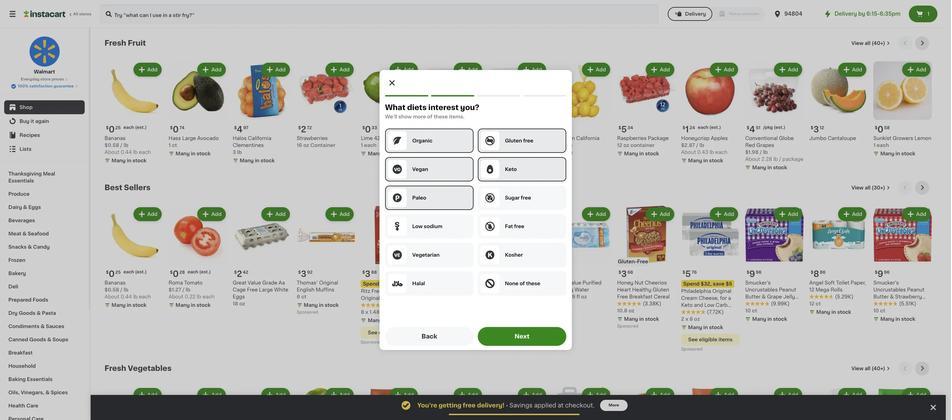 Task type: locate. For each thing, give the bounding box(es) containing it.
/pkg (est.)
[[443, 125, 466, 130], [763, 125, 786, 130]]

1 all from the top
[[865, 41, 871, 46]]

2 spend from the left
[[683, 282, 700, 286]]

1 spend from the left
[[363, 282, 379, 286]]

store
[[40, 77, 51, 81]]

/pkg (est.) right 51
[[763, 125, 786, 130]]

great up drinking
[[553, 280, 567, 285]]

/pkg (est.) inside $4.51 per package (estimated) element
[[763, 125, 786, 130]]

chuck,
[[502, 280, 519, 285]]

10 for smucker's uncrustables peanut butter & strawberry jam sandwich
[[874, 308, 879, 313]]

1 $0.25 each (estimated) element from the top
[[105, 123, 163, 135]]

free inside honey nut cheerios heart healthy gluten free breakfast cereal
[[617, 294, 628, 299]]

see
[[368, 330, 378, 335], [688, 337, 698, 342]]

of
[[427, 114, 432, 119], [520, 281, 525, 286]]

2 down lemons
[[553, 150, 556, 155]]

& right meat
[[22, 231, 27, 236]]

1 horizontal spatial delivery
[[835, 11, 857, 16]]

free for fat free
[[514, 224, 524, 229]]

grapes down conventional
[[757, 143, 774, 148]]

1 inside product group
[[685, 125, 689, 133]]

18
[[440, 270, 445, 275], [233, 301, 238, 306]]

2 horizontal spatial /pkg
[[763, 125, 773, 130]]

0 vertical spatial of
[[427, 114, 432, 119]]

51
[[756, 126, 761, 130]]

lists link
[[4, 142, 85, 156]]

$ for smucker's uncrustables peanut butter & strawberry jam sandwich
[[875, 270, 878, 275]]

more button
[[600, 400, 628, 411]]

items left back
[[398, 330, 412, 335]]

5 for $ 5 63
[[557, 270, 563, 278]]

save up stacks
[[393, 282, 404, 286]]

butter inside smucker's uncrustables peanut butter & grape jelly sandwich
[[745, 294, 761, 299]]

see eligible items for 5
[[688, 337, 733, 342]]

great for 5
[[553, 280, 567, 285]]

96 for smucker's uncrustables peanut butter & strawberry jam sandwich
[[884, 270, 890, 275]]

4 left '97'
[[237, 125, 243, 133]]

everyday
[[21, 77, 39, 81]]

80%/20%
[[489, 287, 513, 292]]

1 horizontal spatial $1.98
[[745, 150, 759, 155]]

1 peanut from the left
[[779, 287, 796, 292]]

0 vertical spatial 0.44
[[121, 150, 132, 155]]

0 horizontal spatial red
[[425, 143, 435, 148]]

large down 74 on the left of the page
[[182, 136, 196, 141]]

0 vertical spatial eligible
[[379, 330, 397, 335]]

of right none
[[520, 281, 525, 286]]

1 (40+) from the top
[[872, 41, 885, 46]]

by
[[858, 11, 865, 16]]

42 right the lime
[[374, 136, 380, 141]]

california inside halos california clementines 3 lb
[[248, 136, 271, 141]]

free inside great value grade aa cage free large white eggs 18 oz
[[247, 287, 258, 292]]

breakfast down healthy
[[629, 294, 653, 299]]

2 up strawberries
[[301, 125, 306, 133]]

sandwich
[[745, 301, 769, 306], [885, 301, 909, 306]]

1 view all (40+) button from the top
[[849, 36, 893, 50]]

2 $ 9 96 from the left
[[875, 270, 890, 278]]

about inside green seedless grapes bag $1.98 / lb about 2.43 lb / package
[[489, 157, 504, 162]]

bananas for 2
[[105, 280, 126, 285]]

1 butter from the left
[[745, 294, 761, 299]]

3 up premium
[[557, 125, 563, 133]]

(est.) inside $0.28 each (estimated) element
[[199, 270, 211, 274]]

9 up smucker's uncrustables peanut butter & strawberry jam sandwich
[[878, 270, 883, 278]]

2 vertical spatial original
[[361, 296, 380, 301]]

x right 40
[[561, 294, 564, 299]]

2 96 from the left
[[884, 270, 890, 275]]

2 0.44 from the top
[[121, 294, 132, 299]]

2 value from the left
[[568, 280, 581, 285]]

5 left 63
[[557, 270, 563, 278]]

ct
[[172, 143, 177, 148], [301, 294, 306, 299], [816, 301, 821, 306], [752, 308, 757, 313], [880, 308, 885, 313]]

gluten down $ 4 81 /pkg (est.)
[[505, 138, 522, 143]]

view all (40+) for vegetables
[[852, 366, 885, 371]]

1 vertical spatial view
[[852, 185, 864, 190]]

goods down condiments & sauces
[[29, 337, 46, 342]]

$1.98 inside conventional globe red grapes $1.98 / lb about 2.28 lb / package
[[745, 150, 759, 155]]

package inside conventional globe red grapes $1.98 / lb about 2.28 lb / package
[[783, 157, 804, 162]]

18 down cage
[[233, 301, 238, 306]]

1 sandwich from the left
[[745, 301, 769, 306]]

1 10 ct from the left
[[745, 308, 757, 313]]

2 9 from the left
[[878, 270, 883, 278]]

72 for 2
[[307, 126, 312, 130]]

2 $0.25 each (estimated) element from the top
[[105, 267, 163, 279]]

2 view from the top
[[852, 185, 864, 190]]

9 up smucker's uncrustables peanut butter & grape jelly sandwich
[[750, 270, 755, 278]]

0 vertical spatial see eligible items
[[368, 330, 412, 335]]

2 horizontal spatial original
[[712, 289, 731, 294]]

peanut up strawberry
[[907, 287, 925, 292]]

of inside the what diets interest you? we'll show more of these items.
[[427, 114, 432, 119]]

original for muffins
[[319, 280, 338, 285]]

1 uncrustables from the left
[[745, 287, 778, 292]]

large inside hass large avocado 1 ct
[[182, 136, 196, 141]]

uncrustables for strawberry
[[874, 287, 906, 292]]

$ inside $ 8 86
[[811, 270, 814, 275]]

2 25 from the top
[[115, 270, 121, 275]]

2 $0.58 from the top
[[105, 287, 119, 292]]

about inside conventional globe red grapes $1.98 / lb about 2.28 lb / package
[[745, 157, 760, 162]]

2 seedless from the left
[[505, 136, 528, 141]]

spend up 'ritz'
[[363, 282, 379, 286]]

0 vertical spatial keto
[[505, 167, 517, 172]]

1 vertical spatial low
[[704, 303, 715, 308]]

$4.81 per package (estimated) element
[[489, 123, 548, 135]]

1 0.44 from the top
[[121, 150, 132, 155]]

$ 3 92 for premium california lemons
[[555, 125, 569, 133]]

0 horizontal spatial 10
[[745, 308, 751, 313]]

0 horizontal spatial gluten
[[505, 138, 522, 143]]

2 /pkg from the left
[[763, 125, 773, 130]]

2 view all (40+) button from the top
[[849, 362, 893, 376]]

keto down 2.43
[[505, 167, 517, 172]]

$ 22 18
[[426, 270, 445, 278]]

peanut up jelly at the bottom right of page
[[779, 287, 796, 292]]

butter
[[745, 294, 761, 299], [874, 294, 889, 299]]

10 down 'jam'
[[874, 308, 879, 313]]

1 horizontal spatial butter
[[874, 294, 889, 299]]

1 horizontal spatial 96
[[884, 270, 890, 275]]

sandwich inside smucker's uncrustables peanut butter & grape jelly sandwich
[[745, 301, 769, 306]]

1 horizontal spatial see eligible items
[[688, 337, 733, 342]]

1 horizontal spatial peanut
[[907, 287, 925, 292]]

uncrustables up the grape
[[745, 287, 778, 292]]

smucker's for smucker's uncrustables peanut butter & grape jelly sandwich
[[745, 280, 771, 285]]

it
[[31, 119, 34, 124]]

$ inside $ 5 63
[[555, 270, 557, 275]]

1 25 from the top
[[115, 126, 121, 130]]

0 vertical spatial breakfast
[[629, 294, 653, 299]]

3 left 88
[[365, 270, 371, 278]]

0 horizontal spatial seedless
[[456, 136, 478, 141]]

3 /pkg from the left
[[507, 125, 517, 130]]

96 up smucker's uncrustables peanut butter & strawberry jam sandwich
[[884, 270, 890, 275]]

0 horizontal spatial see eligible items
[[368, 330, 412, 335]]

$ 9 96 up smucker's uncrustables peanut butter & grape jelly sandwich
[[747, 270, 762, 278]]

58
[[884, 126, 890, 130]]

0 horizontal spatial /pkg
[[443, 125, 453, 130]]

1 vertical spatial 8
[[361, 310, 364, 315]]

delivery for delivery
[[685, 12, 706, 16]]

1 horizontal spatial $ 9 96
[[875, 270, 890, 278]]

/pkg (est.) inside $5.23 per package (estimated) element
[[443, 125, 466, 130]]

halal
[[412, 281, 425, 286]]

ritz
[[361, 289, 370, 294]]

(est.) inside $4.51 per package (estimated) element
[[774, 125, 786, 130]]

1 inside lime 42 1 each
[[361, 143, 363, 148]]

2 $5 from the left
[[726, 282, 732, 286]]

value left grade
[[248, 280, 261, 285]]

1 horizontal spatial eligible
[[699, 337, 717, 342]]

you're
[[417, 403, 437, 409]]

$ 5 34
[[619, 125, 633, 133]]

$ 9 96 for smucker's uncrustables peanut butter & strawberry jam sandwich
[[875, 270, 890, 278]]

4 for $ 4 97
[[237, 125, 243, 133]]

healthy
[[632, 287, 652, 292]]

$0.25 each (estimated) element
[[105, 123, 163, 135], [105, 267, 163, 279]]

1 value from the left
[[248, 280, 261, 285]]

72 inside $ 5 72
[[499, 270, 504, 275]]

package down globe
[[783, 157, 804, 162]]

/pkg right 81
[[507, 125, 517, 130]]

2 uncrustables from the left
[[874, 287, 906, 292]]

$ for great value grade aa cage free large white eggs
[[234, 270, 237, 275]]

add button
[[134, 63, 161, 76], [198, 63, 225, 76], [262, 63, 289, 76], [326, 63, 353, 76], [390, 63, 417, 76], [454, 63, 481, 76], [519, 63, 545, 76], [583, 63, 610, 76], [647, 63, 674, 76], [711, 63, 738, 76], [775, 63, 802, 76], [839, 63, 866, 76], [903, 63, 930, 76], [134, 208, 161, 221], [198, 208, 225, 221], [262, 208, 289, 221], [326, 208, 353, 221], [390, 208, 417, 221], [454, 208, 481, 221], [519, 208, 545, 221], [583, 208, 610, 221], [647, 208, 674, 221], [711, 208, 738, 221], [775, 208, 802, 221], [839, 208, 866, 221], [903, 208, 930, 221], [134, 389, 161, 401], [198, 389, 225, 401], [262, 389, 289, 401], [326, 389, 353, 401], [390, 389, 417, 401], [454, 389, 481, 401], [519, 389, 545, 401], [583, 389, 610, 401], [647, 389, 674, 401], [711, 389, 738, 401], [775, 389, 802, 401], [839, 389, 866, 401], [903, 389, 930, 401]]

3 package from the left
[[526, 157, 547, 162]]

smucker's up 'jam'
[[874, 280, 899, 285]]

(40+) for vegetables
[[872, 366, 885, 371]]

1 horizontal spatial california
[[576, 136, 600, 141]]

1 horizontal spatial 9
[[878, 270, 883, 278]]

large inside great value grade aa cage free large white eggs 18 oz
[[259, 287, 273, 292]]

1 horizontal spatial /pkg
[[507, 125, 517, 130]]

0 horizontal spatial $ 9 96
[[747, 270, 762, 278]]

gluten up cereal
[[653, 287, 669, 292]]

0 horizontal spatial $1.98
[[489, 150, 502, 155]]

package inside green seedless grapes bag $1.98 / lb about 2.43 lb / package
[[526, 157, 547, 162]]

x for 5
[[686, 317, 688, 322]]

0 horizontal spatial see eligible items button
[[361, 327, 419, 339]]

/pkg for 5
[[443, 125, 453, 130]]

0 horizontal spatial breakfast
[[8, 351, 33, 356]]

$ 5 63
[[555, 270, 569, 278]]

bakery
[[8, 271, 26, 276]]

package for about 2.28 lb / package
[[783, 157, 804, 162]]

1 seedless from the left
[[456, 136, 478, 141]]

0 vertical spatial gluten
[[505, 138, 522, 143]]

0 vertical spatial $0.25 each (estimated) element
[[105, 123, 163, 135]]

sponsored badge image down 6
[[297, 311, 318, 315]]

satisfaction
[[29, 84, 53, 88]]

$0.25 each (estimated) element for 2
[[105, 267, 163, 279]]

grapes down the $4.81 per package (estimated) element
[[529, 136, 547, 141]]

free for sugar free
[[521, 196, 531, 200]]

2 vertical spatial item carousel region
[[105, 362, 932, 420]]

$ 0 25 for 4
[[106, 125, 121, 133]]

2 great from the left
[[553, 280, 567, 285]]

1 vertical spatial essentials
[[27, 377, 53, 382]]

1 horizontal spatial red
[[745, 143, 755, 148]]

1 vertical spatial 42
[[243, 270, 248, 275]]

large down grade
[[259, 287, 273, 292]]

none
[[505, 281, 518, 286]]

$ 0 25 for 2
[[106, 270, 121, 278]]

low down the cheese,
[[704, 303, 715, 308]]

0 vertical spatial view
[[852, 41, 864, 46]]

1 great from the left
[[233, 280, 247, 285]]

sponsored badge image
[[297, 311, 318, 315], [617, 325, 638, 329], [361, 341, 382, 345], [681, 348, 702, 352]]

honey nut cheerios heart healthy gluten free breakfast cereal
[[617, 280, 670, 299]]

ct for smucker's uncrustables peanut butter & grape jelly sandwich
[[752, 308, 757, 313]]

1 vertical spatial $0.25 each (estimated) element
[[105, 267, 163, 279]]

2 vertical spatial x
[[686, 317, 688, 322]]

2 inside premium california lemons 2 lb bag
[[553, 150, 556, 155]]

0 vertical spatial $ 0 25
[[106, 125, 121, 133]]

12 inside 'angel soft toilet paper, 12 mega rolls'
[[809, 287, 814, 292]]

72 inside $ 2 72
[[307, 126, 312, 130]]

2 up cage
[[237, 270, 242, 278]]

2 bananas $0.58 / lb about 0.44 lb each from the top
[[105, 280, 151, 299]]

see for 3
[[368, 330, 378, 335]]

1 vertical spatial eggs
[[233, 294, 245, 299]]

6
[[297, 294, 300, 299]]

oz inside great value grade aa cage free large white eggs 18 oz
[[239, 301, 245, 306]]

gluten-free
[[618, 259, 648, 264]]

2 horizontal spatial grapes
[[757, 143, 774, 148]]

1 view from the top
[[852, 41, 864, 46]]

peanut inside smucker's uncrustables peanut butter & grape jelly sandwich
[[779, 287, 796, 292]]

premium
[[553, 136, 575, 141]]

california up clementines
[[248, 136, 271, 141]]

1 item carousel region from the top
[[105, 36, 932, 175]]

1 horizontal spatial low
[[704, 303, 715, 308]]

california inside premium california lemons 2 lb bag
[[576, 136, 600, 141]]

1 vertical spatial fresh
[[372, 289, 385, 294]]

$ for jumbo cantaloupe
[[811, 126, 814, 130]]

1 /pkg from the left
[[443, 125, 453, 130]]

3 left 68
[[621, 270, 627, 278]]

best
[[105, 184, 122, 191]]

16 down 80%/20%
[[489, 294, 494, 299]]

fresh for fresh fruit
[[105, 39, 126, 47]]

1 $5 from the left
[[406, 282, 412, 286]]

& inside smucker's uncrustables peanut butter & grape jelly sandwich
[[762, 294, 766, 299]]

great inside great value purified drinking water 40 x 16.9 fl oz
[[553, 280, 567, 285]]

see eligible items button down 1.48
[[361, 327, 419, 339]]

$ 9 96 up smucker's uncrustables peanut butter & strawberry jam sandwich
[[875, 270, 890, 278]]

prepared
[[8, 298, 31, 303]]

uncrustables up 'jam'
[[874, 287, 906, 292]]

fresh fruit
[[105, 39, 146, 47]]

essentials up "oils, vinegars, & spices" at the left bottom of the page
[[27, 377, 53, 382]]

peanut for strawberry
[[907, 287, 925, 292]]

2 save from the left
[[713, 282, 725, 286]]

1 vertical spatial original
[[712, 289, 731, 294]]

2 sandwich from the left
[[885, 301, 909, 306]]

bananas
[[105, 136, 126, 141], [105, 280, 126, 285]]

1 horizontal spatial great
[[553, 280, 567, 285]]

1 bananas $0.58 / lb about 0.44 lb each from the top
[[105, 136, 151, 155]]

again
[[35, 119, 49, 124]]

$ 3 92 for thomas' original english muffins
[[298, 270, 313, 278]]

$1.98 down conventional
[[745, 150, 759, 155]]

shop link
[[4, 100, 85, 114]]

0 horizontal spatial butter
[[745, 294, 761, 299]]

prices
[[52, 77, 64, 81]]

oz down strawberries
[[303, 143, 309, 148]]

$ inside $ 0 74
[[170, 126, 173, 130]]

$ inside $ 4 97
[[234, 126, 237, 130]]

2.43
[[505, 157, 516, 162]]

product group
[[105, 61, 163, 166], [169, 61, 227, 159], [233, 61, 291, 166], [297, 61, 355, 149], [361, 61, 419, 159], [425, 61, 483, 172], [489, 61, 548, 172], [553, 61, 612, 156], [617, 61, 676, 159], [681, 61, 740, 166], [745, 61, 804, 172], [809, 61, 868, 142], [874, 61, 932, 159], [105, 206, 163, 310], [169, 206, 227, 310], [233, 206, 291, 307], [297, 206, 355, 316], [361, 206, 419, 346], [425, 206, 483, 317], [489, 206, 548, 310], [553, 206, 612, 300], [617, 206, 676, 330], [681, 206, 740, 353], [745, 206, 804, 324], [809, 206, 868, 317], [874, 206, 932, 324], [105, 387, 163, 420], [169, 387, 227, 420], [233, 387, 291, 420], [297, 387, 355, 420], [361, 387, 419, 420], [425, 387, 483, 420], [489, 387, 548, 420], [553, 387, 612, 420], [617, 387, 676, 420], [681, 387, 740, 420], [745, 387, 804, 420], [809, 387, 868, 420], [874, 387, 932, 420]]

checkout.
[[565, 403, 595, 409]]

1 vertical spatial $ 0 25
[[106, 270, 121, 278]]

sodium
[[424, 224, 442, 229]]

3 up "thomas'"
[[301, 270, 306, 278]]

& left the grape
[[762, 294, 766, 299]]

2 (40+) from the top
[[872, 366, 885, 371]]

low sodium
[[412, 224, 442, 229]]

1 vertical spatial view all (40+) button
[[849, 362, 893, 376]]

red inside sun harvest seedless red grapes $2.18 / lb about 2.4 lb / package
[[425, 143, 435, 148]]

1 view all (40+) from the top
[[852, 41, 885, 46]]

bananas $0.58 / lb about 0.44 lb each for 4
[[105, 136, 151, 155]]

spices
[[51, 390, 68, 395]]

1 horizontal spatial grapes
[[529, 136, 547, 141]]

jam
[[874, 301, 884, 306]]

0 horizontal spatial peanut
[[779, 287, 796, 292]]

2 10 ct from the left
[[874, 308, 885, 313]]

100% satisfaction guarantee
[[18, 84, 74, 88]]

original inside 'thomas' original english muffins 6 ct'
[[319, 280, 338, 285]]

1 red from the left
[[425, 143, 435, 148]]

1 /pkg (est.) from the left
[[443, 125, 466, 130]]

1 vertical spatial item carousel region
[[105, 181, 932, 356]]

$0.58 for 2
[[105, 287, 119, 292]]

2 package from the left
[[783, 157, 804, 162]]

42 inside lime 42 1 each
[[374, 136, 380, 141]]

see down 2 x 8 oz
[[688, 337, 698, 342]]

grapes
[[529, 136, 547, 141], [436, 143, 454, 148], [757, 143, 774, 148]]

meat
[[8, 231, 21, 236]]

$ inside $ 2 72
[[298, 126, 301, 130]]

2 $1.98 from the left
[[489, 150, 502, 155]]

$
[[106, 126, 109, 130], [170, 126, 173, 130], [234, 126, 237, 130], [298, 126, 301, 130], [362, 126, 365, 130], [426, 126, 429, 130], [555, 126, 557, 130], [619, 126, 621, 130], [683, 126, 685, 130], [747, 126, 750, 130], [811, 126, 814, 130], [490, 126, 493, 130], [875, 126, 878, 130], [106, 270, 109, 275], [170, 270, 173, 275], [234, 270, 237, 275], [298, 270, 301, 275], [362, 270, 365, 275], [426, 270, 429, 275], [555, 270, 557, 275], [619, 270, 621, 275], [683, 270, 685, 275], [747, 270, 750, 275], [811, 270, 814, 275], [490, 270, 493, 275], [875, 270, 878, 275]]

$1.98 for bag
[[489, 150, 502, 155]]

1 horizontal spatial 10
[[874, 308, 879, 313]]

1 vertical spatial x
[[365, 310, 368, 315]]

1 vertical spatial 25
[[115, 270, 121, 275]]

$ inside the '$ 3 68'
[[619, 270, 621, 275]]

ct for smucker's uncrustables peanut butter & strawberry jam sandwich
[[880, 308, 885, 313]]

value
[[248, 280, 261, 285], [568, 280, 581, 285]]

about
[[105, 150, 119, 155], [681, 150, 696, 155], [425, 157, 440, 162], [745, 157, 760, 162], [489, 157, 504, 162], [105, 294, 119, 299], [169, 294, 184, 299]]

$ inside $ 2 42
[[234, 270, 237, 275]]

0 vertical spatial 18
[[440, 270, 445, 275]]

$ inside $ 5 76
[[683, 270, 685, 275]]

1 save from the left
[[393, 282, 404, 286]]

for
[[720, 296, 727, 301]]

& right dairy
[[23, 205, 27, 210]]

2 4 from the left
[[750, 125, 755, 133]]

72 up the beef
[[499, 270, 504, 275]]

1 california from the left
[[248, 136, 271, 141]]

2 $ 0 25 from the top
[[106, 270, 121, 278]]

$ inside $ 0 58
[[875, 126, 878, 130]]

1 smucker's from the left
[[745, 280, 771, 285]]

$ inside $ 5 34
[[619, 126, 621, 130]]

keto down cream
[[681, 303, 693, 308]]

$5 up a
[[726, 282, 732, 286]]

spend up philadelphia
[[683, 282, 700, 286]]

grade
[[262, 280, 277, 285]]

x down lifestyle
[[686, 317, 688, 322]]

0 horizontal spatial value
[[248, 280, 261, 285]]

we'll
[[385, 114, 397, 119]]

breakfast up household
[[8, 351, 33, 356]]

3 for spend $20, save $5
[[365, 270, 371, 278]]

5 left 23
[[429, 125, 435, 133]]

all for 0
[[865, 41, 871, 46]]

1 $ 9 96 from the left
[[747, 270, 762, 278]]

paper
[[425, 287, 439, 292]]

(9.99k)
[[771, 301, 790, 306]]

/pkg inside $5.23 per package (estimated) element
[[443, 125, 453, 130]]

0 vertical spatial items
[[398, 330, 412, 335]]

(est.)
[[135, 125, 147, 130], [454, 125, 466, 130], [710, 125, 721, 130], [774, 125, 786, 130], [518, 125, 529, 130], [135, 270, 147, 274], [199, 270, 211, 274]]

3 for jumbo cantaloupe
[[814, 125, 819, 133]]

uncrustables inside smucker's uncrustables peanut butter & grape jelly sandwich
[[745, 287, 778, 292]]

delivery button
[[668, 7, 712, 21]]

sponsored badge image down 2 x 8 oz
[[681, 348, 702, 352]]

16 down strawberries
[[297, 143, 302, 148]]

16 inside beef chuck, ground, 80%/20% 16 oz
[[489, 294, 494, 299]]

22
[[429, 270, 440, 278]]

1 vertical spatial free
[[247, 287, 258, 292]]

/pkg inside $4.51 per package (estimated) element
[[763, 125, 773, 130]]

lifestyle
[[681, 310, 702, 315]]

4 left 81
[[493, 125, 499, 133]]

$ for hass large avocado
[[170, 126, 173, 130]]

uncrustables for grape
[[745, 287, 778, 292]]

eggs inside great value grade aa cage free large white eggs 18 oz
[[233, 294, 245, 299]]

0 vertical spatial 42
[[374, 136, 380, 141]]

0 horizontal spatial x
[[365, 310, 368, 315]]

0 horizontal spatial eligible
[[379, 330, 397, 335]]

1 vertical spatial 18
[[233, 301, 238, 306]]

5 left 34
[[621, 125, 627, 133]]

& left spices
[[45, 390, 50, 395]]

0 horizontal spatial spend
[[363, 282, 379, 286]]

ct inside product group
[[816, 301, 821, 306]]

save
[[393, 282, 404, 286], [713, 282, 725, 286]]

grapes inside green seedless grapes bag $1.98 / lb about 2.43 lb / package
[[529, 136, 547, 141]]

prepared foods link
[[4, 293, 85, 307]]

view for 9
[[852, 185, 864, 190]]

$ 0 28
[[170, 270, 185, 278]]

1 $1.98 from the left
[[745, 150, 759, 155]]

main content
[[91, 28, 946, 420]]

of right 'more'
[[427, 114, 432, 119]]

1 horizontal spatial gluten
[[653, 287, 669, 292]]

butter inside smucker's uncrustables peanut butter & strawberry jam sandwich
[[874, 294, 889, 299]]

2 view all (40+) from the top
[[852, 366, 885, 371]]

0 vertical spatial low
[[412, 224, 422, 229]]

butter left the grape
[[745, 294, 761, 299]]

x left 1.48
[[365, 310, 368, 315]]

original up muffins
[[319, 280, 338, 285]]

9 for smucker's uncrustables peanut butter & strawberry jam sandwich
[[878, 270, 883, 278]]

0 vertical spatial 92
[[563, 126, 569, 130]]

1 10 from the left
[[745, 308, 751, 313]]

items down (7.72k)
[[719, 337, 733, 342]]

great inside great value grade aa cage free large white eggs 18 oz
[[233, 280, 247, 285]]

beef chuck, ground, 80%/20% 16 oz
[[489, 280, 540, 299]]

save right $32,
[[713, 282, 725, 286]]

see eligible items down (7.72k)
[[688, 337, 733, 342]]

seedless down $5.23 per package (estimated) element
[[456, 136, 478, 141]]

free for gluten free
[[523, 138, 533, 143]]

sandwich down strawberry
[[885, 301, 909, 306]]

0 horizontal spatial 42
[[243, 270, 248, 275]]

these right none
[[526, 281, 540, 286]]

1 horizontal spatial see
[[688, 337, 698, 342]]

buy
[[20, 119, 29, 124]]

$1.98 down bag
[[489, 150, 502, 155]]

2 horizontal spatial x
[[686, 317, 688, 322]]

oils, vinegars, & spices
[[8, 390, 68, 395]]

(est.) inside $5.23 per package (estimated) element
[[454, 125, 466, 130]]

2 peanut from the left
[[907, 287, 925, 292]]

view all (40+) button
[[849, 36, 893, 50], [849, 362, 893, 376]]

0 horizontal spatial keto
[[505, 167, 517, 172]]

green seedless grapes bag $1.98 / lb about 2.43 lb / package
[[489, 136, 547, 162]]

vegan
[[412, 167, 428, 172]]

all stores link
[[24, 4, 92, 24]]

$5.23 per package (estimated) element
[[425, 123, 483, 135]]

in
[[191, 151, 195, 156], [383, 151, 388, 156], [639, 151, 644, 156], [896, 151, 900, 156], [127, 158, 131, 163], [255, 158, 259, 163], [704, 158, 708, 163], [768, 165, 772, 170], [511, 165, 516, 170], [127, 303, 131, 308], [191, 303, 195, 308], [319, 303, 324, 308], [832, 310, 836, 315], [639, 317, 644, 322], [768, 317, 772, 322], [896, 317, 900, 322], [383, 318, 388, 323], [704, 325, 708, 330]]

$ for great value purified drinking water
[[555, 270, 557, 275]]

1 96 from the left
[[756, 270, 762, 275]]

each inside lime 42 1 each
[[364, 143, 377, 148]]

1 horizontal spatial keto
[[681, 303, 693, 308]]

0 vertical spatial 25
[[115, 126, 121, 130]]

1 $0.58 from the top
[[105, 143, 119, 148]]

each (est.) inside $1.24 each (estimated) element
[[698, 125, 721, 130]]

$1.98 inside green seedless grapes bag $1.98 / lb about 2.43 lb / package
[[489, 150, 502, 155]]

savings
[[510, 403, 533, 409]]

1 horizontal spatial 92
[[563, 126, 569, 130]]

$ for bounty select-a-size paper towels
[[426, 270, 429, 275]]

see for 5
[[688, 337, 698, 342]]

pasta
[[42, 311, 56, 316]]

fresh down $20,
[[372, 289, 385, 294]]

these down interest
[[433, 114, 448, 119]]

10 down smucker's uncrustables peanut butter & grape jelly sandwich
[[745, 308, 751, 313]]

1 package from the left
[[459, 157, 480, 162]]

1 $ 0 25 from the top
[[106, 125, 121, 133]]

free down heart
[[617, 294, 628, 299]]

item carousel region
[[105, 36, 932, 175], [105, 181, 932, 356], [105, 362, 932, 420]]

$ 3 88
[[362, 270, 377, 278]]

& inside smucker's uncrustables peanut butter & strawberry jam sandwich
[[890, 294, 894, 299]]

delivery for delivery by 6:15-6:35pm
[[835, 11, 857, 16]]

red down sun at left
[[425, 143, 435, 148]]

items
[[398, 330, 412, 335], [719, 337, 733, 342]]

view all (30+)
[[852, 185, 885, 190]]

ct right 6
[[301, 294, 306, 299]]

1 vertical spatial 72
[[499, 270, 504, 275]]

0 horizontal spatial 96
[[756, 270, 762, 275]]

18 inside great value grade aa cage free large white eggs 18 oz
[[233, 301, 238, 306]]

2 10 from the left
[[874, 308, 879, 313]]

smucker's inside smucker's uncrustables peanut butter & strawberry jam sandwich
[[874, 280, 899, 285]]

product group containing 22
[[425, 206, 483, 317]]

bananas $0.58 / lb about 0.44 lb each for 2
[[105, 280, 151, 299]]

4
[[237, 125, 243, 133], [750, 125, 755, 133], [493, 125, 499, 133]]

0 vertical spatial see
[[368, 330, 378, 335]]

0 horizontal spatial california
[[248, 136, 271, 141]]

4 for $ 4 81 /pkg (est.)
[[493, 125, 499, 133]]

2 california from the left
[[576, 136, 600, 141]]

view all (40+) button for fresh fruit
[[849, 36, 893, 50]]

5
[[429, 125, 435, 133], [621, 125, 627, 133], [557, 270, 563, 278], [685, 270, 691, 278], [493, 270, 499, 278]]

1 vertical spatial 16
[[489, 294, 494, 299]]

1 vertical spatial items
[[719, 337, 733, 342]]

1 vertical spatial 0.44
[[121, 294, 132, 299]]

peanut inside smucker's uncrustables peanut butter & strawberry jam sandwich
[[907, 287, 925, 292]]

0 horizontal spatial see
[[368, 330, 378, 335]]

eligible down 1.48
[[379, 330, 397, 335]]

2 red from the left
[[745, 143, 755, 148]]

/pkg right 51
[[763, 125, 773, 130]]

8 left 1.48
[[361, 310, 364, 315]]

& left candy at the left bottom
[[28, 245, 32, 250]]

raspberries package 12 oz container
[[617, 136, 669, 148]]

0 horizontal spatial $ 3 92
[[298, 270, 313, 278]]

/
[[120, 143, 122, 148], [696, 143, 698, 148], [439, 150, 441, 155], [760, 150, 762, 155], [504, 150, 506, 155], [456, 157, 458, 162], [779, 157, 781, 162], [523, 157, 525, 162], [120, 287, 122, 292], [182, 287, 185, 292]]

1 bananas from the top
[[105, 136, 126, 141]]

2 butter from the left
[[874, 294, 889, 299]]

1 9 from the left
[[750, 270, 755, 278]]

2 bananas from the top
[[105, 280, 126, 285]]

None search field
[[100, 4, 659, 24]]

eligible for 3
[[379, 330, 397, 335]]

$1.24 each (estimated) element
[[681, 123, 740, 135]]

0 vertical spatial bananas $0.58 / lb about 0.44 lb each
[[105, 136, 151, 155]]

smucker's inside smucker's uncrustables peanut butter & grape jelly sandwich
[[745, 280, 771, 285]]

and
[[694, 303, 703, 308]]

cheese,
[[699, 296, 719, 301]]

value inside great value purified drinking water 40 x 16.9 fl oz
[[568, 280, 581, 285]]

0 horizontal spatial items
[[398, 330, 412, 335]]

2 /pkg (est.) from the left
[[763, 125, 786, 130]]

2 all from the top
[[865, 185, 871, 190]]

1 horizontal spatial x
[[561, 294, 564, 299]]

0 vertical spatial original
[[319, 280, 338, 285]]

eggs down produce link
[[28, 205, 41, 210]]

1 horizontal spatial $5
[[726, 282, 732, 286]]

1 vertical spatial bananas
[[105, 280, 126, 285]]

1 horizontal spatial 18
[[440, 270, 445, 275]]

96 up smucker's uncrustables peanut butter & grape jelly sandwich
[[756, 270, 762, 275]]

$ 3 92
[[555, 125, 569, 133], [298, 270, 313, 278]]

ct down 'jam'
[[880, 308, 885, 313]]

3 item carousel region from the top
[[105, 362, 932, 420]]

breakfast link
[[4, 346, 85, 360]]

canned goods & soups link
[[4, 333, 85, 346]]

value inside great value grade aa cage free large white eggs 18 oz
[[248, 280, 261, 285]]

tomato
[[184, 280, 203, 285]]

0 vertical spatial these
[[433, 114, 448, 119]]

42 up cage
[[243, 270, 248, 275]]

3 4 from the left
[[493, 125, 499, 133]]

stock
[[197, 151, 211, 156], [389, 151, 403, 156], [645, 151, 659, 156], [901, 151, 916, 156], [133, 158, 147, 163], [261, 158, 275, 163], [709, 158, 723, 163], [773, 165, 787, 170], [517, 165, 531, 170], [133, 303, 147, 308], [197, 303, 211, 308], [325, 303, 339, 308], [837, 310, 851, 315], [645, 317, 659, 322], [773, 317, 787, 322], [901, 317, 916, 322], [389, 318, 403, 323], [709, 325, 723, 330]]

essentials down thanksgiving
[[8, 178, 34, 183]]

86
[[820, 270, 826, 275]]

2 smucker's from the left
[[874, 280, 899, 285]]

treatment tracker modal dialog
[[91, 395, 946, 420]]

0 horizontal spatial 8
[[361, 310, 364, 315]]

92 for premium california lemons
[[563, 126, 569, 130]]

green
[[489, 136, 504, 141]]

eligible down 2 x 8 oz
[[699, 337, 717, 342]]

$ 4 97
[[234, 125, 249, 133]]

3 all from the top
[[865, 366, 871, 371]]

1 horizontal spatial 16
[[489, 294, 494, 299]]

oz right fl
[[581, 294, 587, 299]]

free right "fat"
[[514, 224, 524, 229]]

eligible for 5
[[699, 337, 717, 342]]

& left strawberry
[[890, 294, 894, 299]]

package down gluten free
[[526, 157, 547, 162]]

free right sugar
[[521, 196, 531, 200]]

1 vertical spatial eligible
[[699, 337, 717, 342]]

view for 0
[[852, 41, 864, 46]]

1 4 from the left
[[237, 125, 243, 133]]

free up the nut
[[637, 259, 648, 264]]

2 vertical spatial all
[[865, 366, 871, 371]]



Task type: vqa. For each thing, say whether or not it's contained in the screenshot.


Task type: describe. For each thing, give the bounding box(es) containing it.
16 inside strawberries 16 oz container
[[297, 143, 302, 148]]

paleo
[[412, 196, 426, 200]]

view all (30+) button
[[849, 181, 893, 195]]

18 inside $ 22 18
[[440, 270, 445, 275]]

2 item carousel region from the top
[[105, 181, 932, 356]]

organic
[[412, 138, 432, 143]]

/pkg inside $ 4 81 /pkg (est.)
[[507, 125, 517, 130]]

oils,
[[8, 390, 20, 395]]

smucker's uncrustables peanut butter & grape jelly sandwich
[[745, 280, 796, 306]]

add your shopping preferences element
[[379, 70, 572, 350]]

$ for beef chuck, ground, 80%/20%
[[490, 270, 493, 275]]

heart
[[617, 287, 631, 292]]

1.48
[[370, 310, 380, 315]]

10 ct for smucker's uncrustables peanut butter & grape jelly sandwich
[[745, 308, 757, 313]]

bananas for 4
[[105, 136, 126, 141]]

canned goods & soups
[[8, 337, 68, 342]]

sunkist growers lemon 1 each
[[874, 136, 932, 148]]

value for 2
[[248, 280, 261, 285]]

5 for $ 5 23
[[429, 125, 435, 133]]

$ 3 12
[[811, 125, 824, 133]]

•
[[506, 403, 508, 408]]

5 for $ 5 72
[[493, 270, 499, 278]]

butter for smucker's uncrustables peanut butter & strawberry jam sandwich
[[874, 294, 889, 299]]

/ inside honeycrisp apples $2.87 / lb about 0.43 lb each
[[696, 143, 698, 148]]

california for premium california lemons 2 lb bag
[[576, 136, 600, 141]]

goods for dry
[[19, 311, 35, 316]]

jelly
[[783, 294, 795, 299]]

candy
[[33, 245, 50, 250]]

all stores
[[73, 12, 92, 16]]

6:15-
[[867, 11, 880, 16]]

each inside roma tomato $1.27 / lb about 0.22 lb each
[[203, 294, 215, 299]]

size
[[467, 280, 478, 285]]

(3.38k)
[[643, 301, 661, 306]]

$ for halos california clementines
[[234, 126, 237, 130]]

2 x 8 oz
[[681, 317, 700, 322]]

getting
[[439, 403, 462, 409]]

aa
[[279, 280, 285, 285]]

$ for lime 42
[[362, 126, 365, 130]]

a-
[[462, 280, 467, 285]]

$2.18
[[425, 150, 438, 155]]

$2.87
[[681, 143, 695, 148]]

items.
[[449, 114, 464, 119]]

oz right 1.48
[[381, 310, 387, 315]]

value for 5
[[568, 280, 581, 285]]

meal
[[43, 171, 55, 176]]

5 for $ 5 76
[[685, 270, 691, 278]]

10.8 oz
[[617, 308, 635, 313]]

10 ct for smucker's uncrustables peanut butter & strawberry jam sandwich
[[874, 308, 885, 313]]

essentials inside thanksgiving meal essentials
[[8, 178, 34, 183]]

$ for smucker's uncrustables peanut butter & grape jelly sandwich
[[747, 270, 750, 275]]

dairy & eggs
[[8, 205, 41, 210]]

$ inside $ 4 81 /pkg (est.)
[[490, 126, 493, 130]]

oz inside raspberries package 12 oz container
[[624, 143, 629, 148]]

container
[[310, 143, 335, 148]]

clementines
[[233, 143, 264, 148]]

9 for smucker's uncrustables peanut butter & grape jelly sandwich
[[750, 270, 755, 278]]

sponsored badge image down the 10.8 oz
[[617, 325, 638, 329]]

$ 9 96 for smucker's uncrustables peanut butter & grape jelly sandwich
[[747, 270, 762, 278]]

save for 3
[[393, 282, 404, 286]]

lb inside halos california clementines 3 lb
[[237, 150, 242, 155]]

$1.98 for grapes
[[745, 150, 759, 155]]

view all (40+) button for fresh vegetables
[[849, 362, 893, 376]]

$ for raspberries package
[[619, 126, 621, 130]]

3 for honey nut cheerios heart healthy gluten free breakfast cereal
[[621, 270, 627, 278]]

42 inside $ 2 42
[[243, 270, 248, 275]]

view all (40+) for fruit
[[852, 41, 885, 46]]

walmart logo image
[[29, 36, 60, 67]]

1 inside hass large avocado 1 ct
[[169, 143, 171, 148]]

roma
[[169, 280, 183, 285]]

spend $20, save $5
[[363, 282, 412, 286]]

vegetables
[[128, 365, 172, 372]]

these inside the what diets interest you? we'll show more of these items.
[[433, 114, 448, 119]]

25 for 2
[[115, 270, 121, 275]]

ct inside hass large avocado 1 ct
[[172, 143, 177, 148]]

product group containing 8
[[809, 206, 868, 317]]

snacks & candy
[[8, 245, 50, 250]]

keto inside philadelphia original cream cheese, for a keto and low carb lifestyle
[[681, 303, 693, 308]]

snacks
[[8, 245, 27, 250]]

original inside ritz fresh stacks original crackers
[[361, 296, 380, 301]]

1 button
[[909, 6, 938, 22]]

low inside philadelphia original cream cheese, for a keto and low carb lifestyle
[[704, 303, 715, 308]]

toilet
[[836, 280, 850, 285]]

oz right "10.8"
[[629, 308, 635, 313]]

1 vertical spatial these
[[526, 281, 540, 286]]

sugar
[[505, 196, 520, 200]]

2.28
[[761, 157, 772, 162]]

/ inside roma tomato $1.27 / lb about 0.22 lb each
[[182, 287, 185, 292]]

$ 4 51
[[747, 125, 761, 133]]

fresh inside ritz fresh stacks original crackers
[[372, 289, 385, 294]]

condiments & sauces link
[[4, 320, 85, 333]]

ct inside 'thomas' original english muffins 6 ct'
[[301, 294, 306, 299]]

1 inside sunkist growers lemon 1 each
[[874, 143, 876, 148]]

92 for thomas' original english muffins
[[307, 270, 313, 275]]

low inside add your shopping preferences "element"
[[412, 224, 422, 229]]

essentials inside "link"
[[27, 377, 53, 382]]

ground,
[[520, 280, 540, 285]]

$ for spend $20, save $5
[[362, 270, 365, 275]]

oz inside great value purified drinking water 40 x 16.9 fl oz
[[581, 294, 587, 299]]

$ inside $ 1 24
[[683, 126, 685, 130]]

76
[[692, 270, 697, 275]]

baking essentials link
[[4, 373, 85, 386]]

10 for smucker's uncrustables peanut butter & grape jelly sandwich
[[745, 308, 751, 313]]

baking essentials
[[8, 377, 53, 382]]

25 for 4
[[115, 126, 121, 130]]

package inside sun harvest seedless red grapes $2.18 / lb about 2.4 lb / package
[[459, 157, 480, 162]]

spend for 5
[[683, 282, 700, 286]]

sandwich for grape
[[745, 301, 769, 306]]

& left sauces
[[41, 324, 45, 329]]

red inside conventional globe red grapes $1.98 / lb about 2.28 lb / package
[[745, 143, 755, 148]]

free inside treatment tracker modal dialog
[[463, 403, 476, 409]]

philadelphia original cream cheese, for a keto and low carb lifestyle
[[681, 289, 731, 315]]

rolls
[[831, 287, 843, 292]]

$ for premium california lemons
[[555, 126, 557, 130]]

$ for spend $32, save $5
[[683, 270, 685, 275]]

delivery by 6:15-6:35pm
[[835, 11, 901, 16]]

(est.) inside $ 4 81 /pkg (est.)
[[518, 125, 529, 130]]

10.8
[[617, 308, 628, 313]]

snacks & candy link
[[4, 241, 85, 254]]

butter for smucker's uncrustables peanut butter & grape jelly sandwich
[[745, 294, 761, 299]]

water
[[575, 287, 589, 292]]

show
[[398, 114, 412, 119]]

great for 2
[[233, 280, 247, 285]]

4 for $ 4 51
[[750, 125, 755, 133]]

(40+) for fruit
[[872, 41, 885, 46]]

product group containing 1
[[681, 61, 740, 166]]

12 inside $ 3 12
[[820, 126, 824, 130]]

12 ct
[[809, 301, 821, 306]]

growers
[[893, 136, 913, 141]]

lemon
[[915, 136, 932, 141]]

sponsored badge image down 8 x 1.48 oz
[[361, 341, 382, 345]]

honeycrisp
[[681, 136, 710, 141]]

seedless inside green seedless grapes bag $1.98 / lb about 2.43 lb / package
[[505, 136, 528, 141]]

3 view from the top
[[852, 366, 864, 371]]

72 for 5
[[499, 270, 504, 275]]

$4.51 per package (estimated) element
[[745, 123, 804, 135]]

about inside sun harvest seedless red grapes $2.18 / lb about 2.4 lb / package
[[425, 157, 440, 162]]

see eligible items button for 3
[[361, 327, 419, 339]]

$ inside $ 4 51
[[747, 126, 750, 130]]

applied
[[534, 403, 556, 409]]

12 inside raspberries package 12 oz container
[[617, 143, 622, 148]]

$ 8 86
[[811, 270, 826, 278]]

$1.27
[[169, 287, 181, 292]]

ct for angel soft toilet paper, 12 mega rolls
[[816, 301, 821, 306]]

3 inside halos california clementines 3 lb
[[233, 150, 236, 155]]

1 vertical spatial of
[[520, 281, 525, 286]]

california for halos california clementines 3 lb
[[248, 136, 271, 141]]

all for 9
[[865, 185, 871, 190]]

2 vertical spatial 8
[[690, 317, 693, 322]]

x for 3
[[365, 310, 368, 315]]

item carousel region containing fresh vegetables
[[105, 362, 932, 420]]

33
[[372, 126, 377, 130]]

2 down lifestyle
[[681, 317, 684, 322]]

(est.) inside $1.24 each (estimated) element
[[710, 125, 721, 130]]

gluten inside honey nut cheerios heart healthy gluten free breakfast cereal
[[653, 287, 669, 292]]

delivery!
[[477, 403, 505, 409]]

0.44 for 2
[[121, 294, 132, 299]]

seedless inside sun harvest seedless red grapes $2.18 / lb about 2.4 lb / package
[[456, 136, 478, 141]]

main content containing 0
[[91, 28, 946, 420]]

crackers
[[381, 296, 403, 301]]

$ for strawberries
[[298, 126, 301, 130]]

oz inside strawberries 16 oz container
[[303, 143, 309, 148]]

& left pasta
[[37, 311, 41, 316]]

$ 1 24
[[683, 125, 695, 133]]

what
[[385, 104, 405, 111]]

halos
[[233, 136, 247, 141]]

lime 42 1 each
[[361, 136, 380, 148]]

best sellers
[[105, 184, 150, 191]]

$ for honey nut cheerios heart healthy gluten free breakfast cereal
[[619, 270, 621, 275]]

3 for premium california lemons
[[557, 125, 563, 133]]

items for 3
[[398, 330, 412, 335]]

8 inside product group
[[814, 270, 819, 278]]

great value purified drinking water 40 x 16.9 fl oz
[[553, 280, 602, 299]]

sugar free
[[505, 196, 531, 200]]

grapes inside conventional globe red grapes $1.98 / lb about 2.28 lb / package
[[757, 143, 774, 148]]

$ for sunkist growers lemon
[[875, 126, 878, 130]]

$ for angel soft toilet paper, 12 mega rolls
[[811, 270, 814, 275]]

save for 5
[[713, 282, 725, 286]]

5 for $ 5 34
[[621, 125, 627, 133]]

$0.28 each (estimated) element
[[169, 267, 227, 279]]

34
[[628, 126, 633, 130]]

see eligible items for 3
[[368, 330, 412, 335]]

/pkg for 4
[[763, 125, 773, 130]]

breakfast inside honey nut cheerios heart healthy gluten free breakfast cereal
[[629, 294, 653, 299]]

service type group
[[668, 7, 765, 21]]

94804
[[784, 11, 803, 16]]

0 vertical spatial free
[[637, 259, 648, 264]]

instacart logo image
[[24, 10, 66, 18]]

see eligible items button for 5
[[681, 334, 740, 346]]

$ 5 23
[[426, 125, 441, 133]]

$ 3 68
[[619, 270, 633, 278]]

(5.29k)
[[835, 294, 854, 299]]

& left soups
[[47, 337, 51, 342]]

condiments
[[8, 324, 39, 329]]

smucker's for smucker's uncrustables peanut butter & strawberry jam sandwich
[[874, 280, 899, 285]]

96 for smucker's uncrustables peanut butter & grape jelly sandwich
[[756, 270, 762, 275]]

lb inside premium california lemons 2 lb bag
[[557, 150, 562, 155]]

gluten inside add your shopping preferences "element"
[[505, 138, 522, 143]]

$ 4 81 /pkg (est.)
[[490, 125, 529, 133]]

0 horizontal spatial eggs
[[28, 205, 41, 210]]

3 for thomas' original english muffins
[[301, 270, 306, 278]]

cantaloupe
[[828, 136, 856, 141]]

oz inside beef chuck, ground, 80%/20% 16 oz
[[496, 294, 501, 299]]

philadelphia
[[681, 289, 711, 294]]

about inside honeycrisp apples $2.87 / lb about 0.43 lb each
[[681, 150, 696, 155]]

goods for canned
[[29, 337, 46, 342]]

grapes inside sun harvest seedless red grapes $2.18 / lb about 2.4 lb / package
[[436, 143, 454, 148]]

peanut for grape
[[779, 287, 796, 292]]

$ inside $ 5 23
[[426, 126, 429, 130]]

about inside roma tomato $1.27 / lb about 0.22 lb each
[[169, 294, 184, 299]]

$5 for 3
[[406, 282, 412, 286]]

more
[[413, 114, 426, 119]]

none of these
[[505, 281, 540, 286]]

sun harvest seedless red grapes $2.18 / lb about 2.4 lb / package
[[425, 136, 480, 162]]

what diets interest you? we'll show more of these items.
[[385, 104, 479, 119]]

recipes link
[[4, 128, 85, 142]]

& inside 'link'
[[22, 231, 27, 236]]

$ for thomas' original english muffins
[[298, 270, 301, 275]]

$0.58 for 4
[[105, 143, 119, 148]]

keto inside add your shopping preferences "element"
[[505, 167, 517, 172]]

each inside sunkist growers lemon 1 each
[[877, 143, 889, 148]]

delivery by 6:15-6:35pm link
[[824, 10, 901, 18]]

/pkg (est.) for 5
[[443, 125, 466, 130]]

each (est.) inside $0.28 each (estimated) element
[[188, 270, 211, 274]]

canned
[[8, 337, 28, 342]]

prepared foods
[[8, 298, 48, 303]]

$ inside $ 0 28
[[170, 270, 173, 275]]

oz down lifestyle
[[694, 317, 700, 322]]

/pkg (est.) for 4
[[763, 125, 786, 130]]

0.44 for 4
[[121, 150, 132, 155]]

1 inside button
[[928, 12, 930, 16]]

fresh for fresh vegetables
[[105, 365, 126, 372]]

next
[[514, 334, 529, 339]]

buy it again
[[20, 119, 49, 124]]

meat & seafood link
[[4, 227, 85, 241]]

each inside honeycrisp apples $2.87 / lb about 0.43 lb each
[[715, 150, 728, 155]]

x inside great value purified drinking water 40 x 16.9 fl oz
[[561, 294, 564, 299]]



